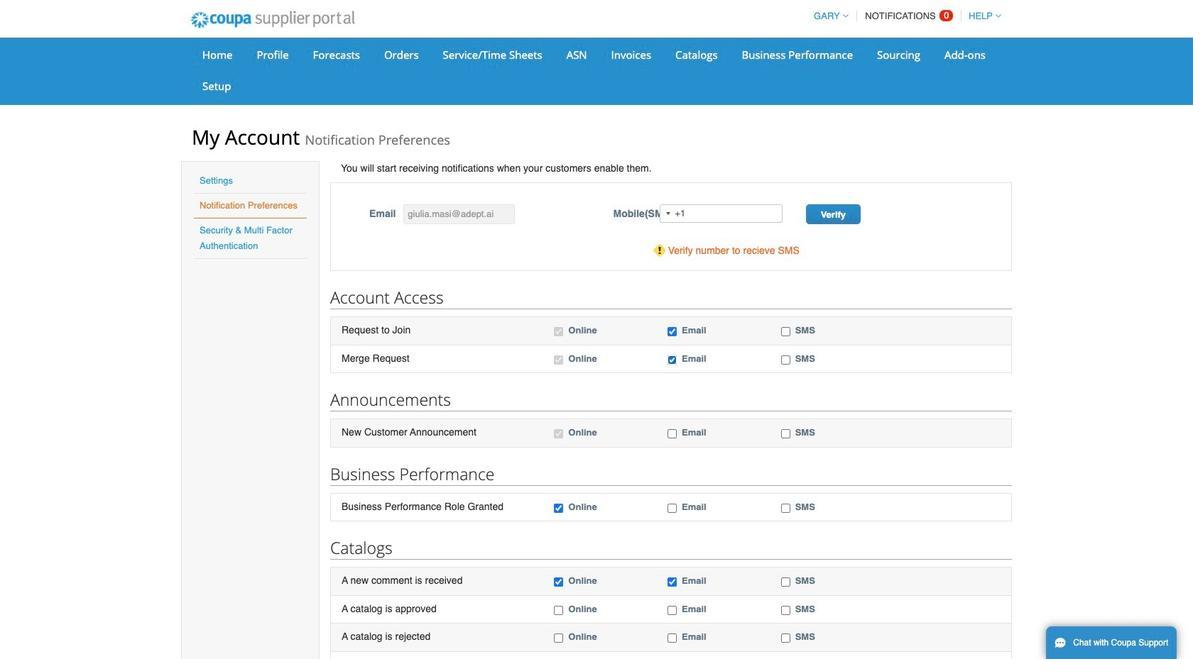 Task type: describe. For each thing, give the bounding box(es) containing it.
coupa supplier portal image
[[181, 2, 364, 38]]



Task type: locate. For each thing, give the bounding box(es) containing it.
Telephone country code field
[[661, 205, 675, 222]]

telephone country code image
[[666, 212, 671, 215]]

None checkbox
[[668, 327, 677, 337], [554, 356, 563, 365], [668, 356, 677, 365], [781, 356, 790, 365], [554, 578, 563, 588], [668, 578, 677, 588], [781, 578, 790, 588], [668, 606, 677, 616], [781, 606, 790, 616], [554, 634, 563, 644], [668, 327, 677, 337], [554, 356, 563, 365], [668, 356, 677, 365], [781, 356, 790, 365], [554, 578, 563, 588], [668, 578, 677, 588], [781, 578, 790, 588], [668, 606, 677, 616], [781, 606, 790, 616], [554, 634, 563, 644]]

None checkbox
[[554, 327, 563, 337], [781, 327, 790, 337], [554, 430, 563, 439], [668, 430, 677, 439], [781, 430, 790, 439], [554, 504, 563, 513], [668, 504, 677, 513], [781, 504, 790, 513], [554, 606, 563, 616], [668, 634, 677, 644], [781, 634, 790, 644], [554, 327, 563, 337], [781, 327, 790, 337], [554, 430, 563, 439], [668, 430, 677, 439], [781, 430, 790, 439], [554, 504, 563, 513], [668, 504, 677, 513], [781, 504, 790, 513], [554, 606, 563, 616], [668, 634, 677, 644], [781, 634, 790, 644]]

navigation
[[808, 2, 1001, 30]]

None text field
[[404, 205, 515, 224]]

+1 201-555-0123 text field
[[660, 205, 783, 223]]



